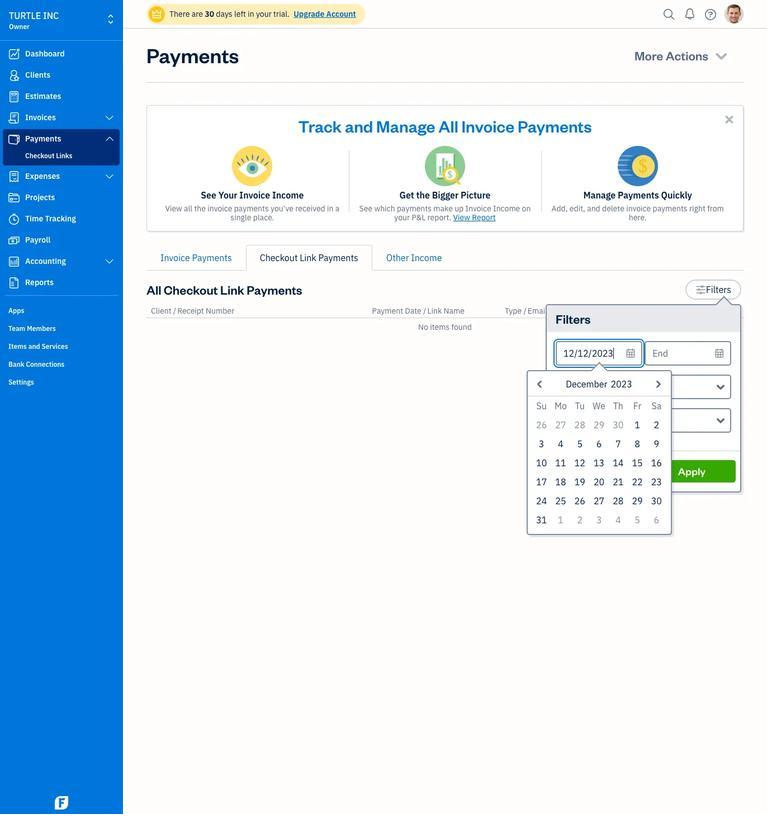 Task type: describe. For each thing, give the bounding box(es) containing it.
checkout for checkout link payments
[[260, 252, 298, 264]]

11
[[556, 458, 567, 469]]

1 horizontal spatial 30 button
[[648, 492, 667, 511]]

we
[[593, 401, 606, 412]]

invoices link
[[3, 108, 120, 128]]

25 button
[[552, 492, 571, 511]]

report image
[[7, 278, 21, 289]]

checkout links
[[25, 152, 72, 160]]

number
[[206, 306, 235, 316]]

chart image
[[7, 256, 21, 267]]

upgrade account link
[[292, 9, 356, 19]]

close image
[[724, 113, 736, 126]]

0 horizontal spatial 6 button
[[590, 435, 609, 454]]

other income link
[[373, 245, 456, 271]]

23
[[652, 477, 663, 488]]

report.
[[428, 213, 452, 223]]

24
[[537, 496, 547, 507]]

expenses
[[25, 171, 60, 181]]

accounting
[[25, 256, 66, 266]]

main element
[[0, 0, 151, 815]]

tracking
[[45, 214, 76, 224]]

1 horizontal spatial the
[[417, 190, 430, 201]]

0 horizontal spatial type
[[505, 306, 522, 316]]

see which payments make up invoice income on your p&l report.
[[360, 204, 531, 223]]

manage inside manage payments quickly add, edit, and delete invoice payments right from here.
[[584, 190, 616, 201]]

payment date / link name
[[372, 306, 465, 316]]

and for services
[[28, 342, 40, 351]]

dashboard
[[25, 49, 65, 59]]

you've
[[271, 204, 294, 214]]

receipt
[[178, 306, 204, 316]]

inc
[[43, 10, 59, 21]]

team members link
[[3, 320, 120, 337]]

apply button
[[649, 461, 736, 483]]

0 horizontal spatial 27 button
[[552, 416, 571, 435]]

31
[[537, 515, 547, 526]]

dashboard image
[[7, 49, 21, 60]]

type / email
[[505, 306, 548, 316]]

apply
[[679, 465, 706, 478]]

date
[[405, 306, 422, 316]]

go to help image
[[702, 6, 720, 23]]

chevron large down image for payments
[[104, 134, 115, 143]]

/ for amount
[[713, 306, 716, 316]]

there are 30 days left in your trial. upgrade account
[[170, 9, 356, 19]]

11 button
[[552, 454, 571, 473]]

0 vertical spatial 28 button
[[571, 416, 590, 435]]

make
[[434, 204, 453, 214]]

income inside other income link
[[411, 252, 442, 264]]

settings link
[[3, 374, 120, 391]]

25
[[556, 496, 567, 507]]

29 for topmost 29 button
[[594, 420, 605, 431]]

fr
[[634, 401, 642, 412]]

18 button
[[552, 473, 571, 492]]

1 horizontal spatial 2
[[654, 420, 660, 431]]

items
[[430, 322, 450, 332]]

upgrade
[[294, 9, 325, 19]]

email
[[528, 306, 548, 316]]

0 horizontal spatial link
[[220, 282, 245, 298]]

expenses link
[[3, 167, 120, 187]]

/ for client
[[173, 306, 176, 316]]

apps
[[8, 307, 24, 315]]

16 button
[[648, 454, 667, 473]]

0 horizontal spatial 30 button
[[609, 416, 628, 435]]

get the bigger picture image
[[425, 146, 466, 186]]

payments inside "main" element
[[25, 134, 61, 144]]

15
[[633, 458, 643, 469]]

right
[[690, 204, 706, 214]]

chevron large down image
[[104, 172, 115, 181]]

0 vertical spatial 26 button
[[532, 416, 552, 435]]

1 horizontal spatial 6
[[654, 515, 660, 526]]

1 horizontal spatial 4 button
[[609, 511, 628, 530]]

0 horizontal spatial 30
[[205, 9, 214, 19]]

21 button
[[609, 473, 628, 492]]

17 button
[[532, 473, 552, 492]]

place.
[[253, 213, 274, 223]]

1 horizontal spatial 26
[[575, 496, 586, 507]]

payments for income
[[234, 204, 269, 214]]

client image
[[7, 70, 21, 81]]

see your invoice income view all the invoice payments you've received in a single place.
[[165, 190, 340, 223]]

services
[[42, 342, 68, 351]]

payment date button
[[372, 306, 422, 316]]

1 vertical spatial 1
[[559, 515, 564, 526]]

27 for the rightmost 27 button
[[594, 496, 605, 507]]

1 horizontal spatial 26 button
[[571, 492, 590, 511]]

items
[[8, 342, 27, 351]]

add,
[[552, 204, 568, 214]]

heading containing december
[[528, 376, 671, 397]]

filters inside dropdown button
[[707, 284, 732, 295]]

up
[[455, 204, 464, 214]]

grid containing su
[[532, 397, 667, 530]]

0 horizontal spatial 4 button
[[552, 435, 571, 454]]

owner
[[9, 22, 30, 31]]

account
[[327, 9, 356, 19]]

1 horizontal spatial 28 button
[[609, 492, 628, 511]]

0 horizontal spatial in
[[248, 9, 254, 19]]

chevron large down image for accounting
[[104, 257, 115, 266]]

apps link
[[3, 302, 120, 319]]

clients link
[[3, 65, 120, 86]]

items and services
[[8, 342, 68, 351]]

name
[[444, 306, 465, 316]]

8
[[635, 439, 641, 450]]

time tracking
[[25, 214, 76, 224]]

0 horizontal spatial 6
[[597, 439, 602, 450]]

invoice for payments
[[627, 204, 651, 214]]

edit,
[[570, 204, 586, 214]]

december 2023
[[566, 379, 633, 390]]

crown image
[[151, 8, 163, 20]]

invoice for your
[[208, 204, 232, 214]]

dashboard link
[[3, 44, 120, 64]]

report
[[472, 213, 496, 223]]

no items found
[[419, 322, 472, 332]]

29 for 29 button to the bottom
[[633, 496, 643, 507]]

13
[[594, 458, 605, 469]]

projects
[[25, 192, 55, 203]]

connections
[[26, 360, 65, 369]]

client / receipt number
[[151, 306, 235, 316]]

1 vertical spatial 3
[[597, 515, 602, 526]]

20 button
[[590, 473, 609, 492]]

links
[[56, 152, 72, 160]]

invoice payments link
[[147, 245, 246, 271]]

0 horizontal spatial 2 button
[[571, 511, 590, 530]]

0 horizontal spatial filters
[[556, 311, 591, 327]]

a
[[336, 204, 340, 214]]

2 / from the left
[[424, 306, 427, 316]]

19 button
[[571, 473, 590, 492]]

Payment Type field
[[556, 375, 732, 400]]

turtle
[[9, 10, 41, 21]]

12 button
[[571, 454, 590, 473]]

on
[[522, 204, 531, 214]]

estimates link
[[3, 87, 120, 107]]

4 for '4' button to the left
[[559, 439, 564, 450]]

0 vertical spatial your
[[256, 9, 272, 19]]

9 button
[[648, 435, 667, 454]]

0 vertical spatial 28
[[575, 420, 586, 431]]

tu
[[576, 401, 585, 412]]

1 horizontal spatial link
[[300, 252, 317, 264]]

project image
[[7, 192, 21, 204]]

estimate image
[[7, 91, 21, 102]]

1 horizontal spatial 1
[[635, 420, 641, 431]]

0 vertical spatial manage
[[377, 115, 436, 137]]

1 horizontal spatial 6 button
[[648, 511, 667, 530]]

bigger
[[432, 190, 459, 201]]

0 vertical spatial 3 button
[[532, 435, 552, 454]]

view report
[[454, 213, 496, 223]]

0 vertical spatial 5 button
[[571, 435, 590, 454]]



Task type: locate. For each thing, give the bounding box(es) containing it.
2 chevron large down image from the top
[[104, 134, 115, 143]]

payment for payment type
[[564, 382, 600, 393]]

see for which
[[360, 204, 373, 214]]

chevron large down image down estimates "link"
[[104, 114, 115, 123]]

payments inside see which payments make up invoice income on your p&l report.
[[397, 204, 432, 214]]

27 for 27 button to the left
[[556, 420, 567, 431]]

link up items
[[428, 306, 442, 316]]

2 vertical spatial checkout
[[164, 282, 218, 298]]

delete
[[603, 204, 625, 214]]

16
[[652, 458, 663, 469]]

0 horizontal spatial the
[[194, 204, 206, 214]]

chevron large down image up chevron large down icon
[[104, 134, 115, 143]]

1 horizontal spatial 29 button
[[628, 492, 648, 511]]

1 payments from the left
[[234, 204, 269, 214]]

1 horizontal spatial type
[[602, 382, 621, 393]]

29 button down we
[[590, 416, 609, 435]]

here.
[[629, 213, 647, 223]]

6 button up 13
[[590, 435, 609, 454]]

all checkout link payments
[[147, 282, 302, 298]]

your
[[256, 9, 272, 19], [395, 213, 410, 223]]

the inside 'see your invoice income view all the invoice payments you've received in a single place.'
[[194, 204, 206, 214]]

clear button
[[556, 461, 644, 483]]

End date in MM/DD/YYYY format text field
[[645, 341, 732, 366]]

0 horizontal spatial all
[[147, 282, 161, 298]]

27 down mo
[[556, 420, 567, 431]]

1 vertical spatial 2 button
[[571, 511, 590, 530]]

1 horizontal spatial invoice
[[627, 204, 651, 214]]

29
[[594, 420, 605, 431], [633, 496, 643, 507]]

0 vertical spatial 29
[[594, 420, 605, 431]]

1 vertical spatial 27
[[594, 496, 605, 507]]

2 up "9"
[[654, 420, 660, 431]]

link down received
[[300, 252, 317, 264]]

no
[[419, 322, 429, 332]]

see
[[201, 190, 217, 201], [360, 204, 373, 214]]

/ for type
[[524, 306, 527, 316]]

0 horizontal spatial 1 button
[[552, 511, 571, 530]]

checkout for checkout links
[[25, 152, 54, 160]]

bank connections link
[[3, 356, 120, 373]]

chevrondown image
[[714, 48, 730, 63]]

0 vertical spatial checkout
[[25, 152, 54, 160]]

members
[[27, 325, 56, 333]]

invoice inside see which payments make up invoice income on your p&l report.
[[466, 204, 492, 214]]

3 button up the 10
[[532, 435, 552, 454]]

bank connections
[[8, 360, 65, 369]]

27 button down 20
[[590, 492, 609, 511]]

20
[[594, 477, 605, 488]]

0 vertical spatial payment
[[372, 306, 403, 316]]

5 up 12
[[578, 439, 583, 450]]

view right make
[[454, 213, 471, 223]]

see your invoice income image
[[232, 146, 273, 186]]

28
[[575, 420, 586, 431], [613, 496, 624, 507]]

0 vertical spatial 29 button
[[590, 416, 609, 435]]

7 button
[[609, 435, 628, 454]]

1 / from the left
[[173, 306, 176, 316]]

0 vertical spatial 27 button
[[552, 416, 571, 435]]

1 vertical spatial chevron large down image
[[104, 134, 115, 143]]

and for manage
[[345, 115, 373, 137]]

see left "your"
[[201, 190, 217, 201]]

the right get
[[417, 190, 430, 201]]

15 button
[[628, 454, 648, 473]]

payments inside manage payments quickly add, edit, and delete invoice payments right from here.
[[618, 190, 660, 201]]

10
[[537, 458, 547, 469]]

4 button down 21 button
[[609, 511, 628, 530]]

invoice
[[462, 115, 515, 137], [240, 190, 270, 201], [466, 204, 492, 214], [161, 252, 190, 264]]

0 vertical spatial 6
[[597, 439, 602, 450]]

in inside 'see your invoice income view all the invoice payments you've received in a single place.'
[[327, 204, 334, 214]]

/ right date
[[424, 306, 427, 316]]

1 vertical spatial 27 button
[[590, 492, 609, 511]]

5 button down 22 button
[[628, 511, 648, 530]]

payment for payment date / link name
[[372, 306, 403, 316]]

see inside 'see your invoice income view all the invoice payments you've received in a single place.'
[[201, 190, 217, 201]]

0 vertical spatial 6 button
[[590, 435, 609, 454]]

link up number
[[220, 282, 245, 298]]

0 horizontal spatial 3
[[539, 439, 545, 450]]

/ left email
[[524, 306, 527, 316]]

18
[[556, 477, 567, 488]]

1 vertical spatial all
[[147, 282, 161, 298]]

2 button down 19 button
[[571, 511, 590, 530]]

28 down tu
[[575, 420, 586, 431]]

2023
[[611, 379, 633, 390]]

0 horizontal spatial checkout
[[25, 152, 54, 160]]

there
[[170, 9, 190, 19]]

1 vertical spatial 29 button
[[628, 492, 648, 511]]

1 vertical spatial 2
[[578, 515, 583, 526]]

money image
[[7, 235, 21, 246]]

29 button
[[590, 416, 609, 435], [628, 492, 648, 511]]

notifications image
[[682, 3, 699, 25]]

0 horizontal spatial income
[[272, 190, 304, 201]]

2 invoice from the left
[[627, 204, 651, 214]]

1 vertical spatial 4
[[616, 515, 621, 526]]

12
[[575, 458, 586, 469]]

1 vertical spatial your
[[395, 213, 410, 223]]

1 chevron large down image from the top
[[104, 114, 115, 123]]

in right left
[[248, 9, 254, 19]]

/ left status
[[713, 306, 716, 316]]

time
[[25, 214, 43, 224]]

4 for the rightmost '4' button
[[616, 515, 621, 526]]

get
[[400, 190, 415, 201]]

2 payments from the left
[[397, 204, 432, 214]]

30 down 23 in the bottom of the page
[[652, 496, 663, 507]]

turtle inc owner
[[9, 10, 59, 31]]

1 vertical spatial link
[[220, 282, 245, 298]]

0 vertical spatial income
[[272, 190, 304, 201]]

0 horizontal spatial payments
[[234, 204, 269, 214]]

13 button
[[590, 454, 609, 473]]

1 horizontal spatial 4
[[616, 515, 621, 526]]

manage payments quickly add, edit, and delete invoice payments right from here.
[[552, 190, 725, 223]]

1 horizontal spatial 3 button
[[590, 511, 609, 530]]

30 for '30' button to the right
[[652, 496, 663, 507]]

1 horizontal spatial 2 button
[[648, 416, 667, 435]]

invoice image
[[7, 112, 21, 124]]

invoice inside 'see your invoice income view all the invoice payments you've received in a single place.'
[[208, 204, 232, 214]]

0 horizontal spatial your
[[256, 9, 272, 19]]

status
[[717, 306, 740, 316]]

invoice down "your"
[[208, 204, 232, 214]]

manage payments quickly image
[[618, 146, 658, 186]]

1 vertical spatial in
[[327, 204, 334, 214]]

27 down 20
[[594, 496, 605, 507]]

2 down 19
[[578, 515, 583, 526]]

1 vertical spatial 6 button
[[648, 511, 667, 530]]

1 horizontal spatial 27
[[594, 496, 605, 507]]

4
[[559, 439, 564, 450], [616, 515, 621, 526]]

and inside "main" element
[[28, 342, 40, 351]]

29 button down 22
[[628, 492, 648, 511]]

expense image
[[7, 171, 21, 182]]

0 vertical spatial 2 button
[[648, 416, 667, 435]]

6 button
[[590, 435, 609, 454], [648, 511, 667, 530]]

1 button down 25
[[552, 511, 571, 530]]

more actions
[[635, 48, 709, 63]]

search image
[[661, 6, 679, 23]]

29 down 22
[[633, 496, 643, 507]]

6 up 13
[[597, 439, 602, 450]]

payment left date
[[372, 306, 403, 316]]

checkout up expenses at top left
[[25, 152, 54, 160]]

3 / from the left
[[524, 306, 527, 316]]

freshbooks image
[[53, 797, 71, 810]]

clients
[[25, 70, 50, 80]]

payroll
[[25, 235, 51, 245]]

payment up tu
[[564, 382, 600, 393]]

1 horizontal spatial in
[[327, 204, 334, 214]]

28 down 21
[[613, 496, 624, 507]]

items and services link
[[3, 338, 120, 355]]

8 button
[[628, 435, 648, 454]]

5 down 22
[[635, 515, 641, 526]]

checkout
[[25, 152, 54, 160], [260, 252, 298, 264], [164, 282, 218, 298]]

1 vertical spatial and
[[588, 204, 601, 214]]

1 vertical spatial 29
[[633, 496, 643, 507]]

invoice inside 'see your invoice income view all the invoice payments you've received in a single place.'
[[240, 190, 270, 201]]

payment image
[[7, 134, 21, 145]]

30
[[205, 9, 214, 19], [613, 420, 624, 431], [652, 496, 663, 507]]

1 vertical spatial 1 button
[[552, 511, 571, 530]]

3 down 20
[[597, 515, 602, 526]]

settings
[[8, 378, 34, 387]]

0 horizontal spatial 28
[[575, 420, 586, 431]]

income inside see which payments make up invoice income on your p&l report.
[[494, 204, 521, 214]]

1 vertical spatial 26
[[575, 496, 586, 507]]

timer image
[[7, 214, 21, 225]]

grid
[[532, 397, 667, 530]]

your left trial.
[[256, 9, 272, 19]]

26 button down 19
[[571, 492, 590, 511]]

0 vertical spatial 4 button
[[552, 435, 571, 454]]

client
[[151, 306, 172, 316]]

invoice right delete
[[627, 204, 651, 214]]

accounting link
[[3, 252, 120, 272]]

trial.
[[274, 9, 290, 19]]

1 horizontal spatial view
[[454, 213, 471, 223]]

26 button down su
[[532, 416, 552, 435]]

filters up 'amount / status'
[[707, 284, 732, 295]]

1 vertical spatial payment
[[564, 382, 600, 393]]

0 horizontal spatial 4
[[559, 439, 564, 450]]

heading
[[528, 376, 671, 397]]

chevron large down image for invoices
[[104, 114, 115, 123]]

1
[[635, 420, 641, 431], [559, 515, 564, 526]]

Currency field
[[556, 408, 732, 433]]

26
[[537, 420, 547, 431], [575, 496, 586, 507]]

1 up 8
[[635, 420, 641, 431]]

30 button
[[609, 416, 628, 435], [648, 492, 667, 511]]

days
[[216, 9, 233, 19]]

1 horizontal spatial all
[[439, 115, 459, 137]]

17
[[537, 477, 547, 488]]

see inside see which payments make up invoice income on your p&l report.
[[360, 204, 373, 214]]

view inside 'see your invoice income view all the invoice payments you've received in a single place.'
[[165, 204, 182, 214]]

all up client
[[147, 282, 161, 298]]

28 button down 21
[[609, 492, 628, 511]]

26 down 19
[[575, 496, 586, 507]]

0 horizontal spatial payment
[[372, 306, 403, 316]]

checkout up receipt
[[164, 282, 218, 298]]

and right track
[[345, 115, 373, 137]]

the right the all
[[194, 204, 206, 214]]

checkout link payments
[[260, 252, 359, 264]]

chevron large down image inside invoices link
[[104, 114, 115, 123]]

1 vertical spatial 5
[[635, 515, 641, 526]]

7
[[616, 439, 621, 450]]

type inside field
[[602, 382, 621, 393]]

income left 'on'
[[494, 204, 521, 214]]

see left which on the top of the page
[[360, 204, 373, 214]]

reports
[[25, 278, 54, 288]]

settings image
[[696, 283, 707, 297]]

28 button down tu
[[571, 416, 590, 435]]

1 vertical spatial checkout
[[260, 252, 298, 264]]

Start date in MM/DD/YYYY format text field
[[556, 341, 643, 366]]

which
[[375, 204, 395, 214]]

4 up 11 on the bottom
[[559, 439, 564, 450]]

chevron large down image inside the payments link
[[104, 134, 115, 143]]

26 down su
[[537, 420, 547, 431]]

checkout inside "main" element
[[25, 152, 54, 160]]

chevron large down image up the "reports" link
[[104, 257, 115, 266]]

3 payments from the left
[[653, 204, 688, 214]]

30 for the left '30' button
[[613, 420, 624, 431]]

5 button up 12
[[571, 435, 590, 454]]

checkout down the place.
[[260, 252, 298, 264]]

0 horizontal spatial 28 button
[[571, 416, 590, 435]]

sa
[[652, 401, 662, 412]]

0 vertical spatial 30 button
[[609, 416, 628, 435]]

14
[[613, 458, 624, 469]]

1 horizontal spatial payments
[[397, 204, 432, 214]]

0 horizontal spatial 2
[[578, 515, 583, 526]]

your inside see which payments make up invoice income on your p&l report.
[[395, 213, 410, 223]]

received
[[296, 204, 326, 214]]

from
[[708, 204, 725, 214]]

filters right email
[[556, 311, 591, 327]]

0 vertical spatial 2
[[654, 420, 660, 431]]

1 horizontal spatial 30
[[613, 420, 624, 431]]

3
[[539, 439, 545, 450], [597, 515, 602, 526]]

payments down "your"
[[234, 204, 269, 214]]

income up you've
[[272, 190, 304, 201]]

0 horizontal spatial invoice
[[208, 204, 232, 214]]

invoice inside manage payments quickly add, edit, and delete invoice payments right from here.
[[627, 204, 651, 214]]

1 horizontal spatial see
[[360, 204, 373, 214]]

filters
[[707, 284, 732, 295], [556, 311, 591, 327]]

0 horizontal spatial and
[[28, 342, 40, 351]]

team members
[[8, 325, 56, 333]]

0 vertical spatial 27
[[556, 420, 567, 431]]

type left email
[[505, 306, 522, 316]]

29 down we
[[594, 420, 605, 431]]

amount button
[[683, 306, 711, 316]]

estimates
[[25, 91, 61, 101]]

4 button up 11 on the bottom
[[552, 435, 571, 454]]

view left the all
[[165, 204, 182, 214]]

0 vertical spatial chevron large down image
[[104, 114, 115, 123]]

1 vertical spatial the
[[194, 204, 206, 214]]

payments down get
[[397, 204, 432, 214]]

14 button
[[609, 454, 628, 473]]

0 vertical spatial 1 button
[[628, 416, 648, 435]]

get the bigger picture
[[400, 190, 491, 201]]

and inside manage payments quickly add, edit, and delete invoice payments right from here.
[[588, 204, 601, 214]]

chevron large down image
[[104, 114, 115, 123], [104, 134, 115, 143], [104, 257, 115, 266]]

0 vertical spatial the
[[417, 190, 430, 201]]

see for your
[[201, 190, 217, 201]]

27 button down mo
[[552, 416, 571, 435]]

/ right client
[[173, 306, 176, 316]]

30 up 7
[[613, 420, 624, 431]]

4 down 21
[[616, 515, 621, 526]]

3 up the 10
[[539, 439, 545, 450]]

0 vertical spatial 3
[[539, 439, 545, 450]]

1 horizontal spatial 29
[[633, 496, 643, 507]]

30 button down 23 in the bottom of the page
[[648, 492, 667, 511]]

all up get the bigger picture
[[439, 115, 459, 137]]

projects link
[[3, 188, 120, 208]]

and right items
[[28, 342, 40, 351]]

type up th
[[602, 382, 621, 393]]

3 button down 20 button
[[590, 511, 609, 530]]

2 vertical spatial link
[[428, 306, 442, 316]]

3 chevron large down image from the top
[[104, 257, 115, 266]]

1 horizontal spatial 1 button
[[628, 416, 648, 435]]

1 button down fr
[[628, 416, 648, 435]]

6
[[597, 439, 602, 450], [654, 515, 660, 526]]

0 horizontal spatial 29 button
[[590, 416, 609, 435]]

in
[[248, 9, 254, 19], [327, 204, 334, 214]]

30 right are
[[205, 9, 214, 19]]

and
[[345, 115, 373, 137], [588, 204, 601, 214], [28, 342, 40, 351]]

4 / from the left
[[713, 306, 716, 316]]

income right other
[[411, 252, 442, 264]]

payment inside field
[[564, 382, 600, 393]]

30 button down th
[[609, 416, 628, 435]]

all
[[439, 115, 459, 137], [147, 282, 161, 298]]

1 vertical spatial 28
[[613, 496, 624, 507]]

payments inside 'see your invoice income view all the invoice payments you've received in a single place.'
[[234, 204, 269, 214]]

0 vertical spatial 5
[[578, 439, 583, 450]]

2 horizontal spatial 30
[[652, 496, 663, 507]]

payments inside manage payments quickly add, edit, and delete invoice payments right from here.
[[653, 204, 688, 214]]

1 down 25
[[559, 515, 564, 526]]

1 horizontal spatial checkout
[[164, 282, 218, 298]]

1 invoice from the left
[[208, 204, 232, 214]]

6 button down the 23 "button"
[[648, 511, 667, 530]]

0 horizontal spatial 5 button
[[571, 435, 590, 454]]

1 vertical spatial 26 button
[[571, 492, 590, 511]]

0 vertical spatial in
[[248, 9, 254, 19]]

0 vertical spatial filters
[[707, 284, 732, 295]]

6 down 23 in the bottom of the page
[[654, 515, 660, 526]]

your left p&l
[[395, 213, 410, 223]]

2 horizontal spatial checkout
[[260, 252, 298, 264]]

1 horizontal spatial your
[[395, 213, 410, 223]]

9
[[654, 439, 660, 450]]

0 horizontal spatial 26
[[537, 420, 547, 431]]

in left a at top left
[[327, 204, 334, 214]]

payments for add,
[[653, 204, 688, 214]]

and right the edit,
[[588, 204, 601, 214]]

more
[[635, 48, 664, 63]]

1 vertical spatial filters
[[556, 311, 591, 327]]

payments down quickly
[[653, 204, 688, 214]]

1 horizontal spatial 27 button
[[590, 492, 609, 511]]

1 horizontal spatial 5 button
[[628, 511, 648, 530]]

21
[[613, 477, 624, 488]]

22
[[633, 477, 643, 488]]

1 vertical spatial 3 button
[[590, 511, 609, 530]]

19
[[575, 477, 586, 488]]

0 vertical spatial link
[[300, 252, 317, 264]]

income inside 'see your invoice income view all the invoice payments you've received in a single place.'
[[272, 190, 304, 201]]

2 button down "sa" at the right of page
[[648, 416, 667, 435]]



Task type: vqa. For each thing, say whether or not it's contained in the screenshot.


